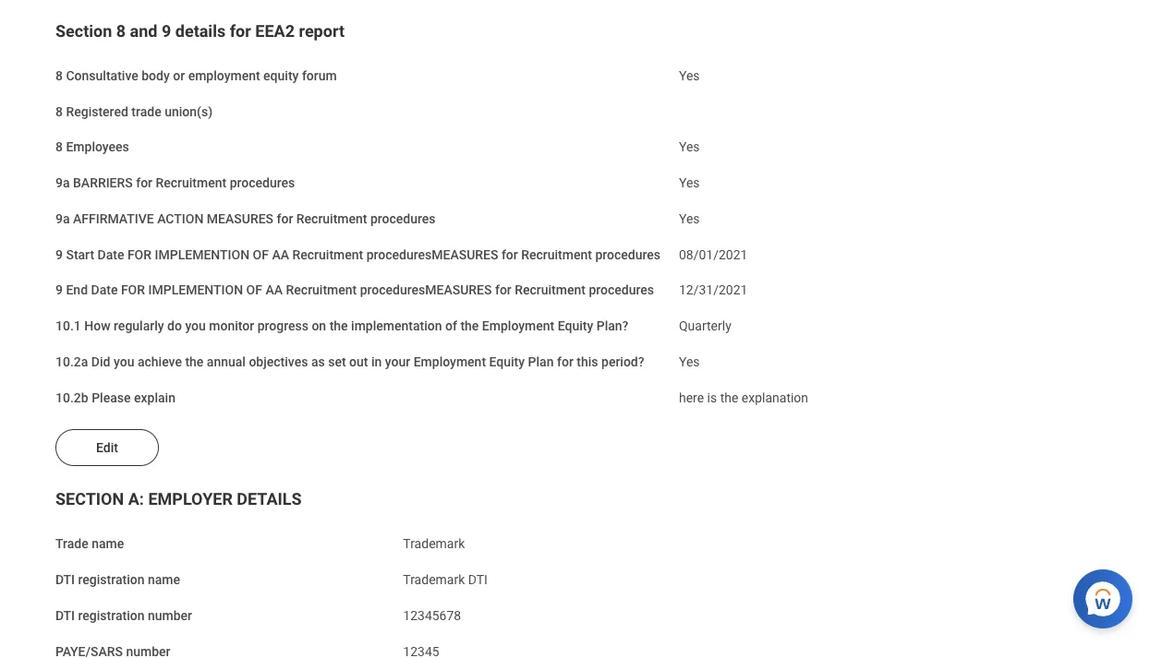 Task type: locate. For each thing, give the bounding box(es) containing it.
4 yes from the top
[[679, 211, 700, 226]]

1 vertical spatial 9
[[55, 247, 63, 262]]

0 horizontal spatial equity
[[489, 354, 525, 370]]

here is the explanation
[[679, 390, 808, 405]]

implemention for start
[[155, 247, 250, 262]]

12/31/2021
[[679, 283, 748, 298]]

aa up progress
[[266, 283, 283, 298]]

10.1
[[55, 319, 81, 334]]

plan
[[528, 354, 554, 370]]

2 vertical spatial 9
[[55, 283, 63, 298]]

0 vertical spatial trademark
[[403, 537, 465, 552]]

action
[[157, 211, 204, 226]]

as
[[311, 354, 325, 370]]

out
[[349, 354, 368, 370]]

employment
[[482, 319, 555, 334], [414, 354, 486, 370]]

8 left employees on the top left
[[55, 140, 63, 155]]

yes
[[679, 68, 700, 83], [679, 140, 700, 155], [679, 175, 700, 191], [679, 211, 700, 226], [679, 354, 700, 370]]

start
[[66, 247, 94, 262]]

12345678
[[403, 609, 461, 624]]

1 vertical spatial trademark
[[403, 573, 465, 588]]

9a left barriers
[[55, 175, 70, 191]]

9 start date for implemention of aa recruitment proceduresmeasures for recruitment procedures element
[[679, 236, 748, 263]]

for for start
[[127, 247, 152, 262]]

1 vertical spatial proceduresmeasures
[[360, 283, 492, 298]]

yes for procedures
[[679, 211, 700, 226]]

1 yes from the top
[[679, 68, 700, 83]]

9a for 9a barriers for recruitment procedures
[[55, 175, 70, 191]]

1 registration from the top
[[78, 573, 145, 588]]

section
[[55, 490, 124, 510]]

0 vertical spatial of
[[253, 247, 269, 262]]

9a up start
[[55, 211, 70, 226]]

9a
[[55, 175, 70, 191], [55, 211, 70, 226]]

the right 'is'
[[720, 390, 739, 405]]

trademark for trademark
[[403, 537, 465, 552]]

employment
[[188, 68, 260, 83]]

name right trade
[[92, 537, 124, 552]]

10.2b
[[55, 390, 88, 405]]

10.2b please explain
[[55, 390, 175, 405]]

implemention up do
[[148, 283, 243, 298]]

9 left start
[[55, 247, 63, 262]]

dti for dti registration number
[[55, 609, 75, 624]]

2 yes from the top
[[679, 140, 700, 155]]

the inside 10.2b please explain element
[[720, 390, 739, 405]]

trademark
[[403, 537, 465, 552], [403, 573, 465, 588]]

you right do
[[185, 319, 206, 334]]

section 8 and 9 details for eea2 report button
[[55, 21, 345, 41]]

section a: employer details group
[[55, 489, 1107, 659]]

implementation
[[351, 319, 442, 334]]

yes up 9a affirmative action measures for recruitment procedures element
[[679, 175, 700, 191]]

please
[[92, 390, 131, 405]]

registration up dti registration number
[[78, 573, 145, 588]]

eea2
[[255, 21, 295, 41]]

9a barriers for recruitment procedures
[[55, 175, 295, 191]]

implemention
[[155, 247, 250, 262], [148, 283, 243, 298]]

1 vertical spatial equity
[[489, 354, 525, 370]]

the right on
[[329, 319, 348, 334]]

0 vertical spatial for
[[127, 247, 152, 262]]

9 end date for implemention of aa recruitment proceduresmeasures for recruitment procedures element
[[679, 272, 748, 299]]

1 vertical spatial 9a
[[55, 211, 70, 226]]

1 vertical spatial for
[[121, 283, 145, 298]]

name up number
[[148, 573, 180, 588]]

dti
[[55, 573, 75, 588], [468, 573, 488, 588], [55, 609, 75, 624]]

equity
[[558, 319, 593, 334], [489, 354, 525, 370]]

you right did
[[114, 354, 134, 370]]

or
[[173, 68, 185, 83]]

8 left registered
[[55, 104, 63, 119]]

the
[[329, 319, 348, 334], [460, 319, 479, 334], [185, 354, 204, 370], [720, 390, 739, 405]]

trademark up dti registration number element
[[403, 573, 465, 588]]

in
[[371, 354, 382, 370]]

forum
[[302, 68, 337, 83]]

8
[[116, 21, 126, 41], [55, 68, 63, 83], [55, 104, 63, 119], [55, 140, 63, 155]]

yes up 9a barriers for recruitment procedures element
[[679, 140, 700, 155]]

9 for end
[[55, 283, 63, 298]]

equity left plan
[[489, 354, 525, 370]]

1 vertical spatial implemention
[[148, 283, 243, 298]]

proceduresmeasures
[[366, 247, 498, 262], [360, 283, 492, 298]]

0 vertical spatial name
[[92, 537, 124, 552]]

1 horizontal spatial equity
[[558, 319, 593, 334]]

date right start
[[97, 247, 124, 262]]

1 vertical spatial you
[[114, 354, 134, 370]]

8 employees
[[55, 140, 129, 155]]

2 trademark from the top
[[403, 573, 465, 588]]

is
[[707, 390, 717, 405]]

trade
[[131, 104, 161, 119]]

9a barriers for recruitment procedures element
[[679, 164, 700, 192]]

section a: employer details
[[55, 490, 302, 510]]

yes for objectives
[[679, 354, 700, 370]]

yes up here
[[679, 354, 700, 370]]

a:
[[128, 490, 144, 510]]

0 vertical spatial proceduresmeasures
[[366, 247, 498, 262]]

of
[[253, 247, 269, 262], [246, 283, 262, 298]]

implemention down the "action" in the left of the page
[[155, 247, 250, 262]]

you
[[185, 319, 206, 334], [114, 354, 134, 370]]

of up monitor at left
[[246, 283, 262, 298]]

objectives
[[249, 354, 308, 370]]

aa
[[272, 247, 289, 262], [266, 283, 283, 298]]

section a: employer details button
[[55, 490, 302, 510]]

explanation
[[742, 390, 808, 405]]

0 vertical spatial you
[[185, 319, 206, 334]]

9 right and
[[162, 21, 171, 41]]

employment for the
[[482, 319, 555, 334]]

yes for forum
[[679, 68, 700, 83]]

date right end
[[91, 283, 118, 298]]

trade name element
[[403, 526, 465, 553]]

8 registered trade union(s)
[[55, 104, 213, 119]]

aa for start
[[272, 247, 289, 262]]

0 vertical spatial equity
[[558, 319, 593, 334]]

1 trademark from the top
[[403, 537, 465, 552]]

0 vertical spatial implemention
[[155, 247, 250, 262]]

9 left end
[[55, 283, 63, 298]]

0 horizontal spatial you
[[114, 354, 134, 370]]

9a affirmative action measures for recruitment procedures element
[[679, 200, 700, 228]]

2 9a from the top
[[55, 211, 70, 226]]

2 registration from the top
[[78, 609, 145, 624]]

registration for name
[[78, 573, 145, 588]]

1 vertical spatial of
[[246, 283, 262, 298]]

employment down of
[[414, 354, 486, 370]]

8 for employees
[[55, 140, 63, 155]]

0 vertical spatial employment
[[482, 319, 555, 334]]

0 vertical spatial date
[[97, 247, 124, 262]]

for
[[230, 21, 251, 41], [136, 175, 152, 191], [277, 211, 293, 226], [502, 247, 518, 262], [495, 283, 512, 298], [557, 354, 574, 370]]

1 vertical spatial name
[[148, 573, 180, 588]]

yes up '8 employees' element
[[679, 68, 700, 83]]

9 for start
[[55, 247, 63, 262]]

for
[[127, 247, 152, 262], [121, 283, 145, 298]]

date
[[97, 247, 124, 262], [91, 283, 118, 298]]

9a affirmative action measures for recruitment procedures
[[55, 211, 436, 226]]

registration
[[78, 573, 145, 588], [78, 609, 145, 624]]

1 vertical spatial employment
[[414, 354, 486, 370]]

0 vertical spatial aa
[[272, 247, 289, 262]]

8 left consultative
[[55, 68, 63, 83]]

for up regularly
[[121, 283, 145, 298]]

3 yes from the top
[[679, 175, 700, 191]]

8 employees element
[[679, 128, 700, 156]]

employees
[[66, 140, 129, 155]]

name
[[92, 537, 124, 552], [148, 573, 180, 588]]

trademark inside 'dti registration name' element
[[403, 573, 465, 588]]

did
[[91, 354, 110, 370]]

aa for end
[[266, 283, 283, 298]]

number
[[148, 609, 192, 624]]

trade
[[55, 537, 88, 552]]

registration down "dti registration name"
[[78, 609, 145, 624]]

equity left plan?
[[558, 319, 593, 334]]

date for start
[[97, 247, 124, 262]]

of for end
[[246, 283, 262, 298]]

period?
[[601, 354, 644, 370]]

set
[[328, 354, 346, 370]]

proceduresmeasures for 9 start date for implemention of aa recruitment proceduresmeasures for recruitment procedures
[[366, 247, 498, 262]]

body
[[142, 68, 170, 83]]

1 vertical spatial aa
[[266, 283, 283, 298]]

1 vertical spatial registration
[[78, 609, 145, 624]]

9
[[162, 21, 171, 41], [55, 247, 63, 262], [55, 283, 63, 298]]

0 vertical spatial 9a
[[55, 175, 70, 191]]

progress
[[257, 319, 308, 334]]

procedures
[[230, 175, 295, 191], [370, 211, 436, 226], [595, 247, 661, 262], [589, 283, 654, 298]]

5 yes from the top
[[679, 354, 700, 370]]

employment up plan
[[482, 319, 555, 334]]

8 for consultative
[[55, 68, 63, 83]]

aa down 9a affirmative action measures for recruitment procedures
[[272, 247, 289, 262]]

1 9a from the top
[[55, 175, 70, 191]]

08/01/2021
[[679, 247, 748, 262]]

0 vertical spatial registration
[[78, 573, 145, 588]]

end
[[66, 283, 88, 298]]

for down affirmative
[[127, 247, 152, 262]]

recruitment
[[156, 175, 227, 191], [296, 211, 367, 226], [292, 247, 363, 262], [521, 247, 592, 262], [286, 283, 357, 298], [515, 283, 586, 298]]

0 horizontal spatial name
[[92, 537, 124, 552]]

1 horizontal spatial name
[[148, 573, 180, 588]]

the right of
[[460, 319, 479, 334]]

yes up 9 start date for implemention of aa recruitment proceduresmeasures for recruitment procedures element
[[679, 211, 700, 226]]

affirmative
[[73, 211, 154, 226]]

trademark up 'dti registration name' element
[[403, 537, 465, 552]]

1 vertical spatial date
[[91, 283, 118, 298]]

of down 9a affirmative action measures for recruitment procedures
[[253, 247, 269, 262]]



Task type: vqa. For each thing, say whether or not it's contained in the screenshot.
procedures
yes



Task type: describe. For each thing, give the bounding box(es) containing it.
8 left and
[[116, 21, 126, 41]]

measures
[[207, 211, 273, 226]]

do
[[167, 319, 182, 334]]

edit button
[[55, 430, 159, 467]]

on
[[312, 319, 326, 334]]

this
[[577, 354, 598, 370]]

of
[[445, 319, 457, 334]]

here
[[679, 390, 704, 405]]

10.2a did you achieve the annual objectives as set out in your employment equity plan for this period?
[[55, 354, 644, 370]]

equity
[[263, 68, 299, 83]]

trade name
[[55, 537, 124, 552]]

annual
[[207, 354, 246, 370]]

9 start date for implemention of aa recruitment proceduresmeasures for recruitment procedures
[[55, 247, 661, 262]]

report
[[299, 21, 345, 41]]

details
[[175, 21, 226, 41]]

equity for plan
[[489, 354, 525, 370]]

10.2a
[[55, 354, 88, 370]]

barriers
[[73, 175, 133, 191]]

10.2a did you achieve the annual objectives as set out in your employment equity plan for this period? element
[[679, 343, 700, 371]]

9 end date for implemention of aa recruitment proceduresmeasures for recruitment procedures
[[55, 283, 654, 298]]

dti registration number
[[55, 609, 192, 624]]

8 for registered
[[55, 104, 63, 119]]

plan?
[[597, 319, 629, 334]]

dti registration name
[[55, 573, 180, 588]]

achieve
[[138, 354, 182, 370]]

registered
[[66, 104, 128, 119]]

equity for plan?
[[558, 319, 593, 334]]

consultative
[[66, 68, 138, 83]]

monitor
[[209, 319, 254, 334]]

trademark for trademark dti
[[403, 573, 465, 588]]

section 8 and 9 details for eea2 report group
[[55, 20, 1107, 408]]

the left annual
[[185, 354, 204, 370]]

dti inside 'dti registration name' element
[[468, 573, 488, 588]]

proceduresmeasures for 9 end date for implemention of aa recruitment proceduresmeasures for recruitment procedures
[[360, 283, 492, 298]]

1 horizontal spatial you
[[185, 319, 206, 334]]

dti registration name element
[[403, 562, 488, 589]]

quarterly element
[[679, 315, 731, 334]]

employer
[[148, 490, 233, 510]]

section 8 and 9 details for eea2 report
[[55, 21, 345, 41]]

of for start
[[253, 247, 269, 262]]

8 consultative body or employment equity forum element
[[679, 57, 700, 84]]

dti registration number element
[[403, 597, 461, 625]]

for for end
[[121, 283, 145, 298]]

union(s)
[[165, 104, 213, 119]]

0 vertical spatial 9
[[162, 21, 171, 41]]

10.2b please explain element
[[679, 379, 808, 407]]

your
[[385, 354, 410, 370]]

section
[[55, 21, 112, 41]]

registration for number
[[78, 609, 145, 624]]

dti for dti registration name
[[55, 573, 75, 588]]

date for end
[[91, 283, 118, 298]]

details
[[237, 490, 302, 510]]

8 consultative body or employment equity forum
[[55, 68, 337, 83]]

paye/sars number element
[[403, 633, 439, 659]]

regularly
[[114, 319, 164, 334]]

10.1 how regularly do you monitor progress on the implementation of the employment equity plan?
[[55, 319, 629, 334]]

explain
[[134, 390, 175, 405]]

employment for your
[[414, 354, 486, 370]]

trademark dti
[[403, 573, 488, 588]]

implemention for end
[[148, 283, 243, 298]]

and
[[130, 21, 157, 41]]

quarterly
[[679, 319, 731, 334]]

edit
[[96, 440, 118, 456]]

9a for 9a affirmative action measures for recruitment procedures
[[55, 211, 70, 226]]

how
[[84, 319, 110, 334]]



